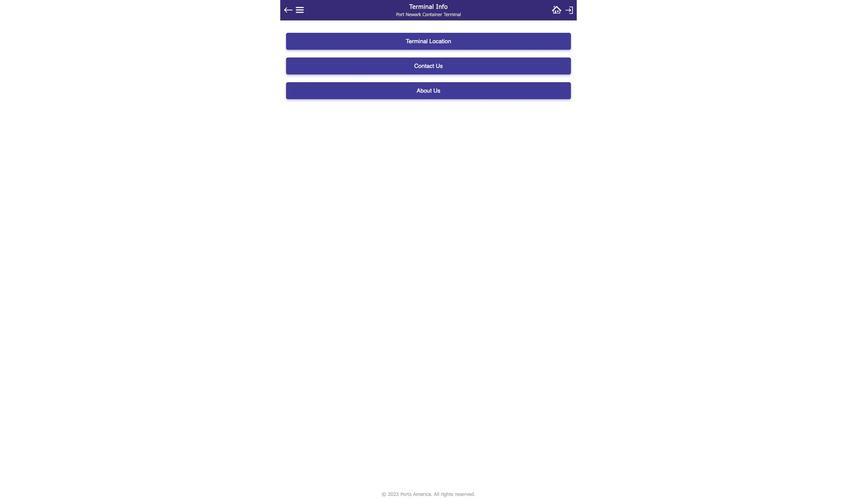 Task type: vqa. For each thing, say whether or not it's contained in the screenshot.
Terminal
yes



Task type: describe. For each thing, give the bounding box(es) containing it.
terminal info heading
[[369, 0, 488, 12]]

terminal info port newark container terminal
[[396, 3, 461, 17]]

port
[[396, 12, 404, 17]]

all
[[434, 491, 439, 497]]

ports
[[401, 491, 412, 497]]

rights
[[441, 491, 453, 497]]

reserved.
[[455, 491, 476, 497]]



Task type: locate. For each thing, give the bounding box(es) containing it.
terminal down info
[[444, 12, 461, 17]]

terminal
[[409, 3, 434, 10], [444, 12, 461, 17]]

america.
[[413, 491, 433, 497]]

©
[[382, 491, 386, 497]]

0 vertical spatial terminal
[[409, 3, 434, 10]]

info
[[436, 3, 448, 10]]

1 vertical spatial terminal
[[444, 12, 461, 17]]

None button
[[286, 33, 571, 50], [286, 58, 571, 75], [286, 82, 571, 99], [286, 33, 571, 50], [286, 58, 571, 75], [286, 82, 571, 99]]

terminal up newark
[[409, 3, 434, 10]]

0 horizontal spatial terminal
[[409, 3, 434, 10]]

1 horizontal spatial terminal
[[444, 12, 461, 17]]

newark
[[406, 12, 421, 17]]

2023
[[388, 491, 399, 497]]

terminal info banner
[[280, 0, 577, 20]]

© 2023 ports america. all rights reserved.
[[382, 491, 476, 497]]

container
[[423, 12, 442, 17]]

© 2023 ports america. all rights reserved. footer
[[278, 489, 579, 499]]



